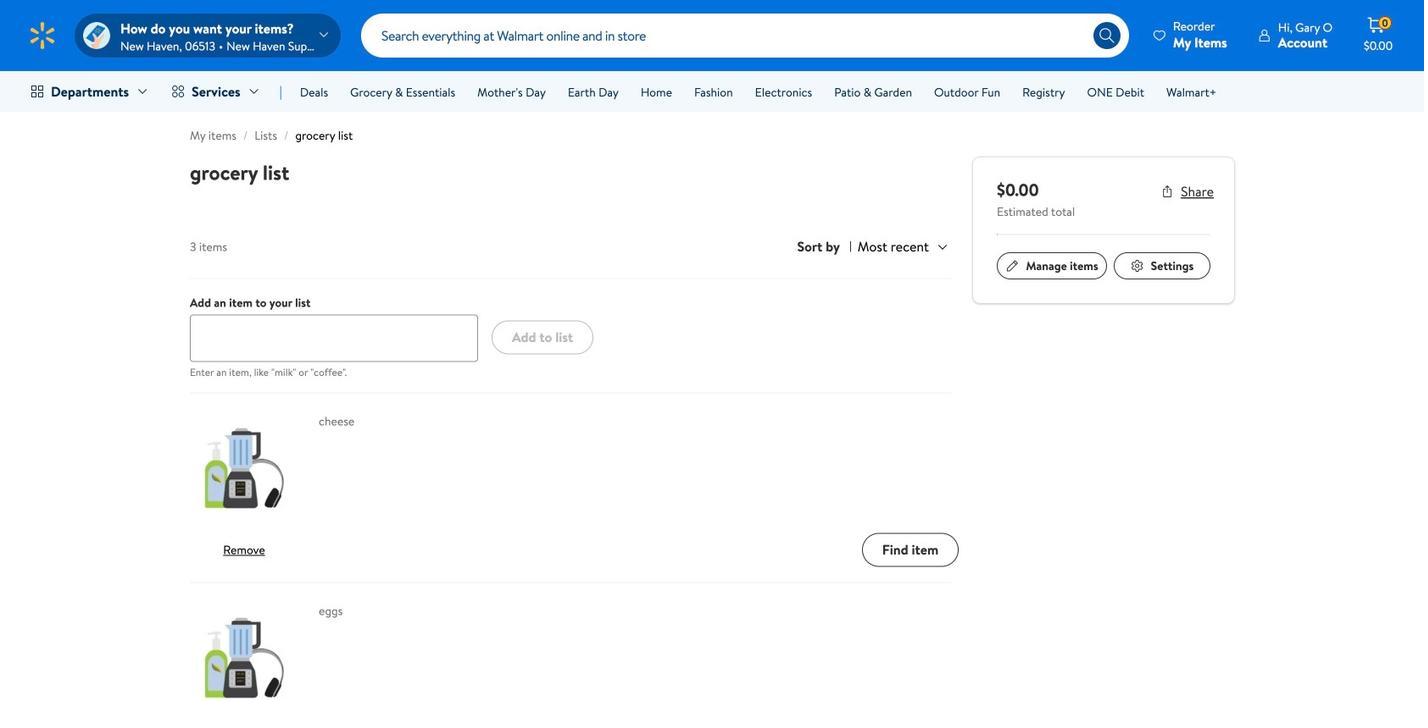 Task type: vqa. For each thing, say whether or not it's contained in the screenshot.
THE SHOP within the holiday shop LINK
no



Task type: describe. For each thing, give the bounding box(es) containing it.
Search search field
[[361, 14, 1129, 58]]

walmart homepage image
[[27, 20, 58, 51]]

search icon image
[[1099, 27, 1116, 44]]



Task type: locate. For each thing, give the bounding box(es) containing it.
None text field
[[190, 315, 478, 362]]

Walmart Site-Wide search field
[[361, 14, 1129, 58]]

 image
[[83, 22, 110, 49]]



